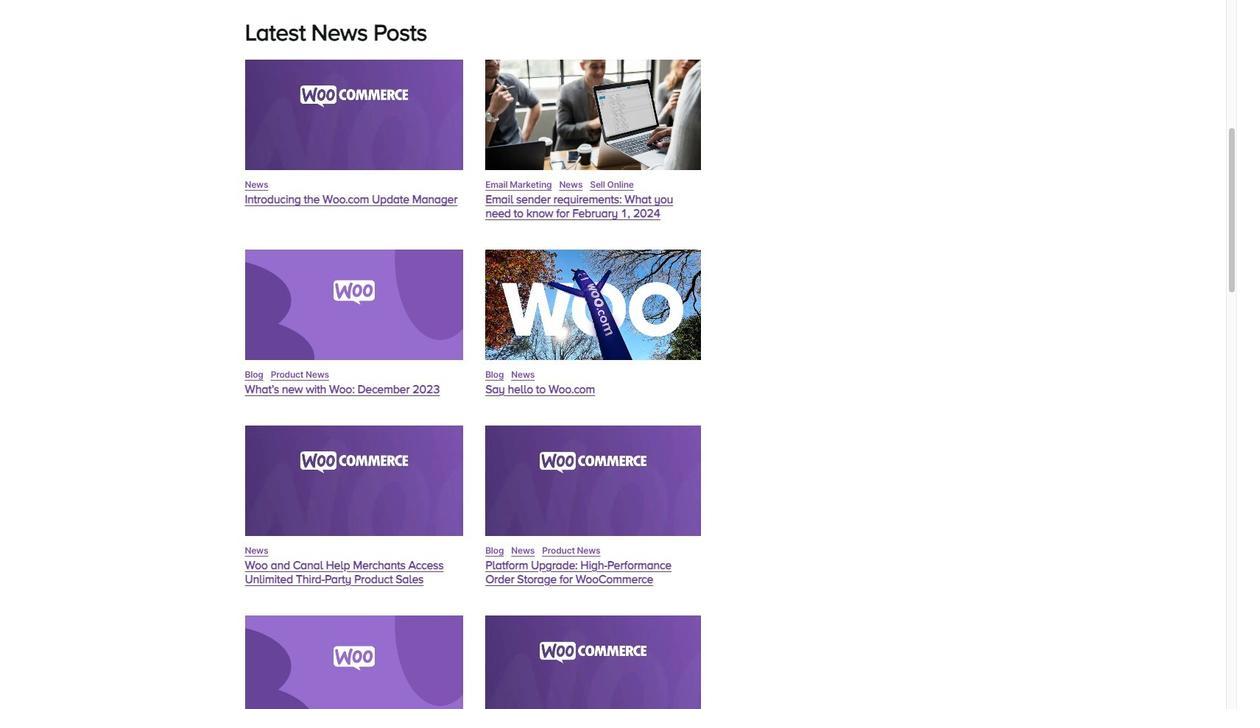 Task type: vqa. For each thing, say whether or not it's contained in the screenshot.
WooCommerce Shipping by WooCommerce's Shipping
no



Task type: describe. For each thing, give the bounding box(es) containing it.
woo and canal help merchants access unlimited third-party product sales image
[[245, 425, 463, 536]]

introducing the woo.com update manager image
[[245, 60, 463, 170]]

woo.com domain change tube person image
[[485, 250, 701, 360]]

what's new with woo: december 2023 image
[[245, 250, 463, 360]]



Task type: locate. For each thing, give the bounding box(es) containing it.
platform upgrade: high-performance order storage for woocommerce image
[[485, 425, 701, 536]]

checking email in an office image
[[485, 60, 701, 170]]



